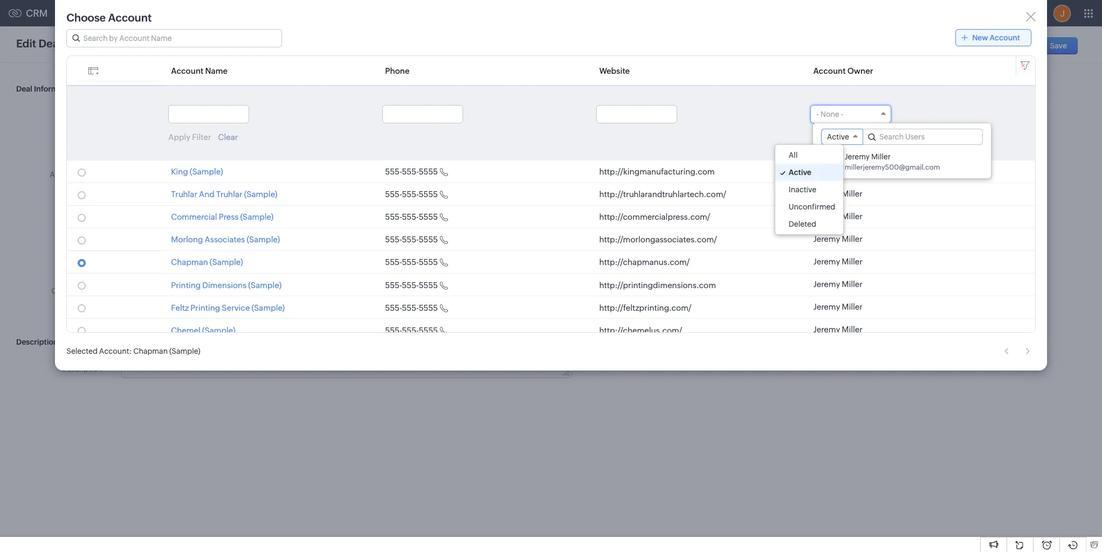 Task type: locate. For each thing, give the bounding box(es) containing it.
3 5555 from the top
[[419, 213, 438, 222]]

0 vertical spatial account name
[[171, 66, 228, 75]]

jeremy miller
[[128, 111, 174, 120], [814, 166, 863, 176], [814, 189, 863, 198], [814, 212, 863, 221], [814, 235, 863, 244], [814, 257, 863, 266], [814, 280, 863, 289], [814, 303, 863, 312], [814, 325, 863, 334]]

jeremy for http://chapmanus.com/
[[814, 257, 840, 266]]

edit down crm link
[[16, 37, 36, 50]]

feltz
[[171, 303, 189, 313]]

miller
[[154, 111, 174, 120], [872, 153, 891, 161], [842, 166, 863, 176], [842, 189, 863, 198], [842, 212, 863, 221], [842, 235, 863, 244], [842, 257, 863, 266], [842, 280, 863, 289], [842, 303, 863, 312], [842, 325, 863, 334]]

active option
[[775, 164, 844, 181]]

crm
[[26, 8, 48, 19]]

home link
[[52, 0, 91, 26]]

None text field
[[595, 107, 792, 125], [122, 136, 332, 155], [122, 224, 332, 242], [595, 224, 792, 241], [122, 361, 572, 378], [595, 107, 792, 125], [122, 136, 332, 155], [122, 224, 332, 242], [595, 224, 792, 241], [122, 361, 572, 378]]

none
[[821, 110, 840, 119]]

printing dimensions (sample)
[[171, 281, 282, 290]]

6 555-555-5555 from the top
[[385, 281, 438, 290]]

http://feltzprinting.com/
[[599, 303, 692, 313]]

555-555-5555 for feltz printing service (sample)
[[385, 303, 438, 313]]

555-555-5555 for commercial press (sample)
[[385, 213, 438, 222]]

1 horizontal spatial edit
[[67, 39, 80, 48]]

- left none
[[817, 110, 819, 119]]

5555 for printing dimensions (sample)
[[419, 281, 438, 290]]

chapman right the :
[[133, 347, 168, 356]]

edit deal edit page layout
[[16, 37, 125, 50]]

account name down search by account name text field
[[171, 66, 228, 75]]

active inside option
[[789, 168, 812, 177]]

description
[[16, 338, 58, 347], [61, 365, 102, 374]]

next
[[68, 229, 84, 237]]

account owner
[[814, 66, 874, 75]]

king (sample) link
[[171, 167, 223, 176]]

1 vertical spatial active
[[789, 168, 812, 177]]

1 horizontal spatial truhlar
[[216, 190, 242, 199]]

chemel
[[171, 326, 201, 335]]

(sample) up the and
[[190, 167, 223, 176]]

jeremy for http://printingdimensions.com
[[814, 280, 840, 289]]

(sample) right associates
[[247, 235, 280, 245]]

0 vertical spatial information
[[34, 85, 76, 93]]

0 horizontal spatial description
[[16, 338, 58, 347]]

new left and
[[973, 33, 989, 42]]

1 horizontal spatial owner
[[848, 66, 874, 75]]

probability (%)
[[513, 199, 563, 208]]

7 5555 from the top
[[419, 303, 438, 313]]

service
[[222, 303, 250, 313]]

expected revenue
[[498, 228, 563, 237]]

1 vertical spatial owner
[[78, 112, 102, 120]]

save down profile element on the right top of the page
[[1050, 42, 1067, 50]]

information up deal owner
[[34, 85, 76, 93]]

http://chemelus.com/
[[599, 326, 682, 335]]

(sample)
[[190, 167, 223, 176], [244, 190, 277, 199], [240, 213, 274, 222], [247, 235, 280, 245], [210, 258, 243, 267], [248, 281, 282, 290], [252, 303, 285, 313], [202, 326, 236, 335], [169, 347, 200, 356]]

description information
[[16, 338, 102, 347]]

0 vertical spatial owner
[[848, 66, 874, 75]]

(sample) right press
[[240, 213, 274, 222]]

555-555-5555
[[385, 167, 438, 176], [385, 190, 438, 199], [385, 213, 438, 222], [385, 235, 438, 245], [385, 258, 438, 267], [385, 281, 438, 290], [385, 303, 438, 313], [385, 326, 438, 335]]

5555 for chemel (sample)
[[419, 326, 438, 335]]

3 555-555-5555 from the top
[[385, 213, 438, 222]]

http://kingmanufacturing.com
[[599, 167, 715, 176]]

account
[[108, 11, 152, 24], [990, 33, 1020, 42], [171, 66, 204, 75], [814, 66, 846, 75], [50, 170, 80, 179], [99, 347, 129, 356]]

jeremy miller for http://chapmanus.com/
[[814, 257, 863, 266]]

1 vertical spatial description
[[61, 365, 102, 374]]

Search by Account Name text field
[[67, 30, 282, 47]]

8 5555 from the top
[[419, 326, 438, 335]]

owner for account owner
[[848, 66, 874, 75]]

chapman
[[171, 258, 208, 267], [133, 347, 168, 356]]

5555
[[419, 167, 438, 176], [419, 190, 438, 199], [419, 213, 438, 222], [419, 235, 438, 245], [419, 258, 438, 267], [419, 281, 438, 290], [419, 303, 438, 313], [419, 326, 438, 335]]

edit
[[16, 37, 36, 50], [67, 39, 80, 48]]

selected
[[66, 347, 98, 356]]

1 5555 from the top
[[419, 167, 438, 176]]

1 truhlar from the left
[[171, 190, 197, 199]]

1 vertical spatial chapman
[[133, 347, 168, 356]]

press
[[219, 213, 239, 222]]

1 horizontal spatial -
[[841, 110, 843, 119]]

None text field
[[169, 106, 249, 123], [383, 106, 463, 123], [597, 106, 677, 123], [582, 194, 793, 212], [169, 106, 249, 123], [383, 106, 463, 123], [597, 106, 677, 123], [582, 194, 793, 212]]

7 555-555-5555 from the top
[[385, 303, 438, 313]]

2 555-555-5555 from the top
[[385, 190, 438, 199]]

1 vertical spatial information
[[60, 338, 102, 347]]

MMM D, YYYY text field
[[582, 136, 793, 154]]

2 truhlar from the left
[[216, 190, 242, 199]]

page
[[82, 39, 100, 48]]

1 horizontal spatial save
[[1050, 42, 1067, 50]]

Search Users text field
[[863, 129, 983, 145]]

5 5555 from the top
[[419, 258, 438, 267]]

jeremy for http://feltzprinting.com/
[[814, 303, 840, 312]]

1 horizontal spatial description
[[61, 365, 102, 374]]

1 555-555-5555 from the top
[[385, 167, 438, 176]]

list box
[[775, 145, 844, 235]]

deal owner
[[61, 112, 102, 120]]

0 horizontal spatial chapman
[[133, 347, 168, 356]]

dimensions
[[202, 281, 247, 290]]

5555 for chapman (sample)
[[419, 258, 438, 267]]

- right none
[[841, 110, 843, 119]]

4 5555 from the top
[[419, 235, 438, 245]]

0 vertical spatial chapman
[[171, 258, 208, 267]]

edit left page
[[67, 39, 80, 48]]

account name down deal name
[[50, 170, 102, 179]]

jeremy miller for http://printingdimensions.com
[[814, 280, 863, 289]]

all option
[[775, 147, 844, 164]]

save left and
[[975, 42, 992, 50]]

0 vertical spatial description
[[16, 338, 58, 347]]

owner up deal name
[[78, 112, 102, 120]]

leads
[[99, 9, 120, 18]]

marketplace element
[[1004, 0, 1026, 26]]

probability
[[513, 199, 551, 208]]

6 5555 from the top
[[419, 281, 438, 290]]

truhlar right the and
[[216, 190, 242, 199]]

Active field
[[821, 129, 863, 145]]

truhlar and truhlar (sample)
[[171, 190, 277, 199]]

1 horizontal spatial account name
[[171, 66, 228, 75]]

unconfirmed
[[789, 203, 836, 211]]

5555 for truhlar and truhlar (sample)
[[419, 190, 438, 199]]

printing up chemel (sample) link
[[191, 303, 220, 313]]

owner up - none - field
[[848, 66, 874, 75]]

name right contact
[[81, 287, 102, 296]]

new right and
[[1008, 42, 1024, 50]]

owner
[[848, 66, 874, 75], [78, 112, 102, 120]]

name down deal owner
[[81, 141, 102, 150]]

edit inside edit deal edit page layout
[[67, 39, 80, 48]]

save and new button
[[963, 37, 1035, 54]]

0 horizontal spatial active
[[789, 168, 812, 177]]

jeremy miller for http://commercialpress.com/
[[814, 212, 863, 221]]

type
[[85, 200, 102, 208]]

deal
[[39, 37, 62, 50], [16, 85, 32, 93], [61, 112, 77, 120], [64, 141, 80, 150]]

truhlar and truhlar (sample) link
[[171, 190, 277, 199]]

deleted option
[[775, 216, 844, 233]]

0 horizontal spatial save
[[975, 42, 992, 50]]

8 555-555-5555 from the top
[[385, 326, 438, 335]]

contacts link
[[129, 0, 178, 26]]

printing up the feltz
[[171, 281, 201, 290]]

-
[[817, 110, 819, 119], [841, 110, 843, 119]]

active
[[827, 133, 849, 141], [789, 168, 812, 177]]

2 save from the left
[[1050, 42, 1067, 50]]

active inside field
[[827, 133, 849, 141]]

profile image
[[1054, 5, 1071, 22]]

active up inactive
[[789, 168, 812, 177]]

save inside button
[[1050, 42, 1067, 50]]

jeremy miller option
[[813, 149, 991, 176]]

2 5555 from the top
[[419, 190, 438, 199]]

name up type
[[81, 170, 102, 179]]

save inside button
[[975, 42, 992, 50]]

0 horizontal spatial truhlar
[[171, 190, 197, 199]]

5 555-555-5555 from the top
[[385, 258, 438, 267]]

1 horizontal spatial active
[[827, 133, 849, 141]]

miller for http://kingmanufacturing.com
[[842, 166, 863, 176]]

jeremy for http://kingmanufacturing.com
[[814, 166, 840, 176]]

new
[[973, 33, 989, 42], [1008, 42, 1024, 50]]

chapman down 'morlong'
[[171, 258, 208, 267]]

account name
[[171, 66, 228, 75], [50, 170, 102, 179]]

5555 for king (sample)
[[419, 167, 438, 176]]

1 vertical spatial account name
[[50, 170, 102, 179]]

morlong associates (sample)
[[171, 235, 280, 245]]

truhlar left the and
[[171, 190, 197, 199]]

information up selected
[[60, 338, 102, 347]]

description for description information
[[16, 338, 58, 347]]

truhlar
[[171, 190, 197, 199], [216, 190, 242, 199]]

0 vertical spatial active
[[827, 133, 849, 141]]

active down - none -
[[827, 133, 849, 141]]

commercial
[[171, 213, 217, 222]]

1 save from the left
[[975, 42, 992, 50]]

0 horizontal spatial -
[[817, 110, 819, 119]]

555-
[[385, 167, 402, 176], [402, 167, 419, 176], [385, 190, 402, 199], [402, 190, 419, 199], [385, 213, 402, 222], [402, 213, 419, 222], [385, 235, 402, 245], [402, 235, 419, 245], [385, 258, 402, 267], [402, 258, 419, 267], [385, 281, 402, 290], [402, 281, 419, 290], [385, 303, 402, 313], [402, 303, 419, 313], [385, 326, 402, 335], [402, 326, 419, 335]]

0 horizontal spatial new
[[973, 33, 989, 42]]

information
[[34, 85, 76, 93], [60, 338, 102, 347]]

2 - from the left
[[841, 110, 843, 119]]

miller for http://morlongassociates.com/
[[842, 235, 863, 244]]

jeremy
[[128, 111, 153, 120], [845, 153, 870, 161], [814, 166, 840, 176], [814, 189, 840, 198], [814, 212, 840, 221], [814, 235, 840, 244], [814, 257, 840, 266], [814, 280, 840, 289], [814, 303, 840, 312], [814, 325, 840, 334]]

1 horizontal spatial new
[[1008, 42, 1024, 50]]

navigation
[[999, 344, 1036, 359]]

0 horizontal spatial owner
[[78, 112, 102, 120]]

4 555-555-5555 from the top
[[385, 235, 438, 245]]

(sample) up commercial press (sample)
[[244, 190, 277, 199]]



Task type: vqa. For each thing, say whether or not it's contained in the screenshot.
List
no



Task type: describe. For each thing, give the bounding box(es) containing it.
feltz printing service (sample)
[[171, 303, 285, 313]]

profile element
[[1047, 0, 1078, 26]]

choose
[[66, 11, 106, 24]]

jeremy miller for http://chemelus.com/
[[814, 325, 863, 334]]

0 vertical spatial printing
[[171, 281, 201, 290]]

owner for deal owner
[[78, 112, 102, 120]]

lead
[[59, 258, 76, 266]]

miller for http://feltzprinting.com/
[[842, 303, 863, 312]]

name down search by account name text field
[[205, 66, 228, 75]]

:
[[129, 347, 132, 356]]

miller inside jeremy miller millerjeremy500@gmail.com
[[872, 153, 891, 161]]

information for deal information
[[34, 85, 76, 93]]

miller for http://chapmanus.com/
[[842, 257, 863, 266]]

555-555-5555 for chapman (sample)
[[385, 258, 438, 267]]

5555 for commercial press (sample)
[[419, 213, 438, 222]]

555-555-5555 for truhlar and truhlar (sample)
[[385, 190, 438, 199]]

555-555-5555 for chemel (sample)
[[385, 326, 438, 335]]

555-555-5555 for printing dimensions (sample)
[[385, 281, 438, 290]]

deal information
[[16, 85, 76, 93]]

deleted
[[789, 220, 816, 229]]

king (sample)
[[171, 167, 223, 176]]

inactive
[[789, 186, 817, 194]]

- none -
[[817, 110, 843, 119]]

555-555-5555 for morlong associates (sample)
[[385, 235, 438, 245]]

all
[[789, 151, 798, 160]]

clear link
[[218, 132, 238, 142]]

http://commercialpress.com/
[[599, 213, 711, 222]]

expected
[[498, 228, 531, 237]]

layout
[[101, 39, 125, 48]]

jeremy miller for http://morlongassociates.com/
[[814, 235, 863, 244]]

clear
[[218, 132, 238, 142]]

jeremy for http://truhlarandtruhlartech.com/
[[814, 189, 840, 198]]

http://printingdimensions.com
[[599, 281, 716, 290]]

jeremy for http://chemelus.com/
[[814, 325, 840, 334]]

(sample) down "chemel"
[[169, 347, 200, 356]]

0 horizontal spatial edit
[[16, 37, 36, 50]]

save and new
[[975, 42, 1024, 50]]

associates
[[205, 235, 245, 245]]

(sample) up 'service' on the left
[[248, 281, 282, 290]]

leads link
[[91, 0, 129, 26]]

jeremy miller millerjeremy500@gmail.com
[[845, 153, 940, 172]]

miller for http://chemelus.com/
[[842, 325, 863, 334]]

jeremy for http://commercialpress.com/
[[814, 212, 840, 221]]

website
[[599, 66, 630, 75]]

commercial press (sample) link
[[171, 213, 274, 222]]

contact name
[[52, 287, 102, 296]]

description for description
[[61, 365, 102, 374]]

and
[[993, 42, 1007, 50]]

(sample) right 'service' on the left
[[252, 303, 285, 313]]

(sample) down feltz printing service (sample)
[[202, 326, 236, 335]]

revenue
[[533, 228, 563, 237]]

morlong associates (sample) link
[[171, 235, 280, 245]]

555-555-5555 for king (sample)
[[385, 167, 438, 176]]

edit page layout link
[[67, 39, 125, 48]]

chemel (sample)
[[171, 326, 236, 335]]

0 horizontal spatial account name
[[50, 170, 102, 179]]

deal name
[[64, 141, 102, 150]]

http://truhlarandtruhlartech.com/
[[599, 190, 726, 199]]

and
[[199, 190, 215, 199]]

contacts
[[137, 9, 169, 18]]

deal for deal information
[[16, 85, 32, 93]]

http://chapmanus.com/
[[599, 258, 690, 267]]

5555 for morlong associates (sample)
[[419, 235, 438, 245]]

1 horizontal spatial chapman
[[171, 258, 208, 267]]

millerjeremy500@gmail.com
[[845, 163, 940, 172]]

5555 for feltz printing service (sample)
[[419, 303, 438, 313]]

miller for http://printingdimensions.com
[[842, 280, 863, 289]]

chapman (sample)
[[171, 258, 243, 267]]

1 - from the left
[[817, 110, 819, 119]]

choose account
[[66, 11, 152, 24]]

deal for deal name
[[64, 141, 80, 150]]

chapman (sample) link
[[171, 258, 243, 267]]

1 vertical spatial printing
[[191, 303, 220, 313]]

jeremy miller for http://kingmanufacturing.com
[[814, 166, 863, 176]]

source
[[77, 258, 102, 266]]

save button
[[1040, 37, 1078, 54]]

feltz printing service (sample) link
[[171, 303, 285, 313]]

commercial press (sample)
[[171, 213, 274, 222]]

miller for http://commercialpress.com/
[[842, 212, 863, 221]]

miller for http://truhlarandtruhlartech.com/
[[842, 189, 863, 198]]

lead source
[[59, 258, 102, 266]]

home
[[61, 9, 82, 18]]

morlong
[[171, 235, 203, 245]]

selected account : chapman (sample)
[[66, 347, 200, 356]]

list box containing all
[[775, 145, 844, 235]]

chemel (sample) link
[[171, 326, 236, 335]]

(sample) up printing dimensions (sample)
[[210, 258, 243, 267]]

- None - field
[[811, 105, 892, 124]]

unconfirmed option
[[775, 198, 844, 216]]

next step
[[68, 229, 102, 237]]

step
[[86, 229, 102, 237]]

phone
[[385, 66, 410, 75]]

save for save and new
[[975, 42, 992, 50]]

jeremy for http://morlongassociates.com/
[[814, 235, 840, 244]]

new account
[[973, 33, 1020, 42]]

http://morlongassociates.com/
[[599, 235, 717, 245]]

save for save
[[1050, 42, 1067, 50]]

(%)
[[553, 199, 563, 208]]

jeremy miller for http://truhlarandtruhlartech.com/
[[814, 189, 863, 198]]

deal for deal owner
[[61, 112, 77, 120]]

jeremy inside jeremy miller millerjeremy500@gmail.com
[[845, 153, 870, 161]]

contact
[[52, 287, 80, 296]]

king
[[171, 167, 188, 176]]

jeremy miller for http://feltzprinting.com/
[[814, 303, 863, 312]]

information for description information
[[60, 338, 102, 347]]

inactive option
[[775, 181, 844, 198]]

new inside button
[[1008, 42, 1024, 50]]

printing dimensions (sample) link
[[171, 281, 282, 290]]

crm link
[[9, 8, 48, 19]]



